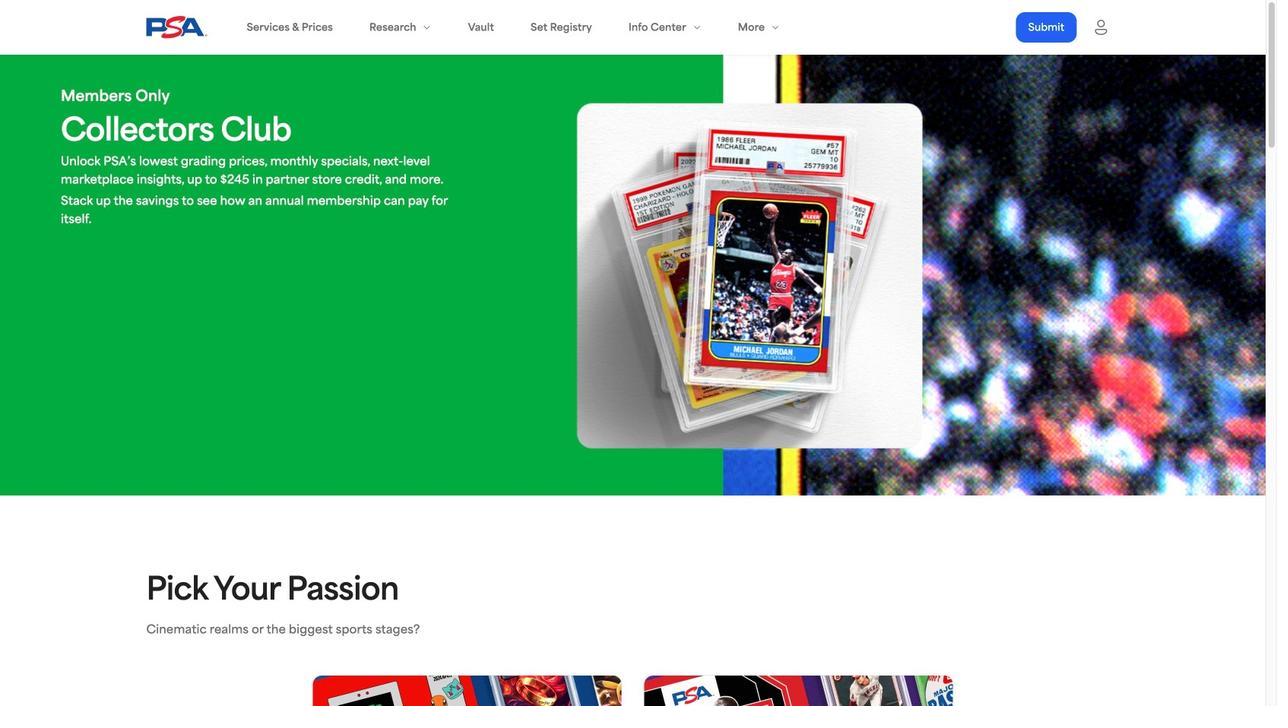 Task type: locate. For each thing, give the bounding box(es) containing it.
cookie consent banner dialog
[[0, 651, 1266, 706]]

psa home page image
[[146, 16, 207, 39]]



Task type: describe. For each thing, give the bounding box(es) containing it.
account image
[[1092, 18, 1110, 36]]



